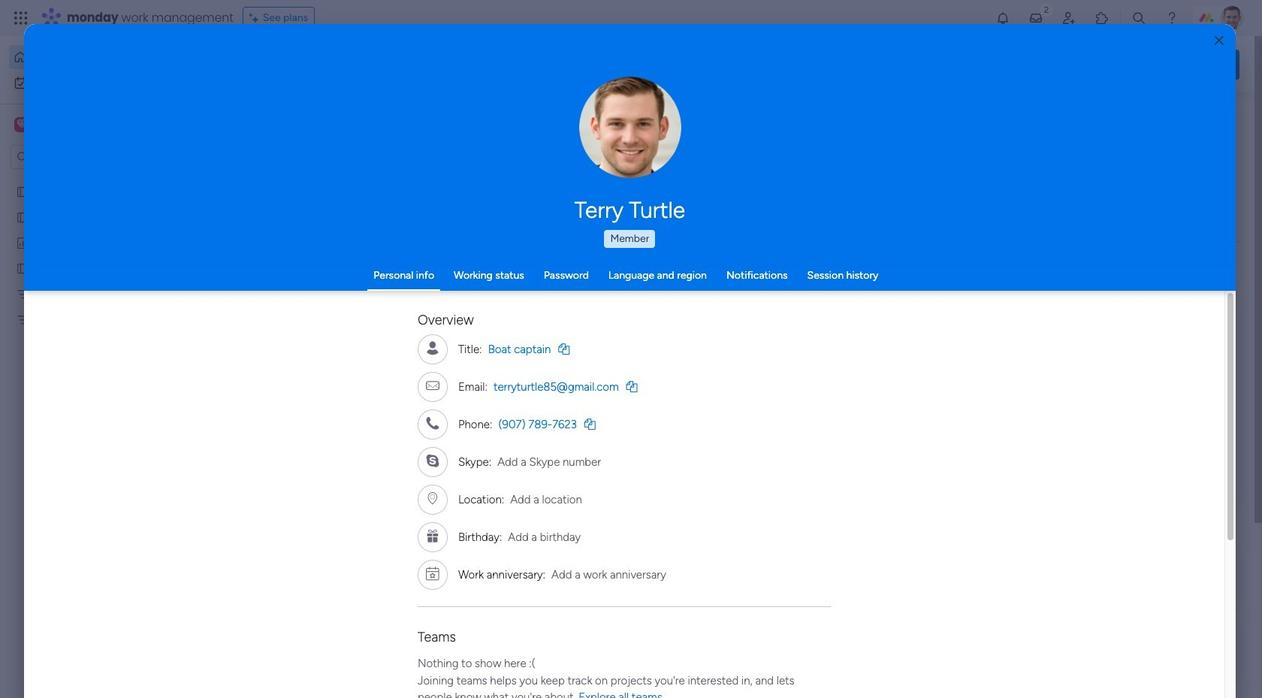 Task type: describe. For each thing, give the bounding box(es) containing it.
workspace image
[[17, 116, 27, 133]]

workspace selection element
[[14, 116, 126, 135]]

dapulse x slim image
[[1217, 109, 1235, 127]]

see plans image
[[249, 10, 263, 26]]

select product image
[[14, 11, 29, 26]]

1 vertical spatial copied! image
[[585, 418, 596, 429]]

invite members image
[[1062, 11, 1077, 26]]

search everything image
[[1132, 11, 1147, 26]]

help image
[[1165, 11, 1180, 26]]

component image for public dashboard icon
[[742, 298, 756, 311]]

2 vertical spatial option
[[0, 178, 192, 181]]

quick search results list box
[[232, 141, 978, 524]]

public dashboard image
[[742, 274, 759, 291]]

1 horizontal spatial copied! image
[[626, 381, 638, 392]]

help center element
[[1014, 620, 1240, 680]]

getting started element
[[1014, 548, 1240, 608]]

0 horizontal spatial add to favorites image
[[446, 459, 461, 474]]

templates image image
[[1028, 302, 1226, 406]]



Task type: locate. For each thing, give the bounding box(es) containing it.
public board image
[[16, 184, 30, 198], [16, 210, 30, 224], [16, 261, 30, 275], [497, 274, 513, 291]]

1 component image from the left
[[251, 298, 265, 311]]

notifications image
[[996, 11, 1011, 26]]

1 horizontal spatial add to favorites image
[[691, 275, 706, 290]]

public dashboard image
[[16, 235, 30, 249]]

1 vertical spatial option
[[9, 71, 183, 95]]

public board image
[[251, 274, 268, 291]]

component image down public dashboard icon
[[742, 298, 756, 311]]

component image for public board image
[[251, 298, 265, 311]]

option
[[9, 45, 183, 69], [9, 71, 183, 95], [0, 178, 192, 181]]

2 component image from the left
[[742, 298, 756, 311]]

0 vertical spatial copied! image
[[626, 381, 638, 392]]

Search in workspace field
[[32, 148, 125, 166]]

remove from favorites image
[[446, 275, 461, 290]]

add to favorites image for public dashboard icon component image
[[937, 275, 952, 290]]

copied! image
[[626, 381, 638, 392], [585, 418, 596, 429]]

update feed image
[[1029, 11, 1044, 26]]

close image
[[1215, 35, 1224, 46]]

workspace image
[[14, 116, 29, 133]]

terry turtle image
[[1220, 6, 1244, 30]]

0 horizontal spatial copied! image
[[585, 418, 596, 429]]

copied! image
[[559, 343, 570, 354]]

add to favorites image for component icon
[[691, 275, 706, 290]]

monday marketplace image
[[1095, 11, 1110, 26]]

0 horizontal spatial component image
[[251, 298, 265, 311]]

component image down public board image
[[251, 298, 265, 311]]

component image
[[497, 298, 510, 311]]

1 horizontal spatial component image
[[742, 298, 756, 311]]

2 horizontal spatial add to favorites image
[[937, 275, 952, 290]]

2 image
[[1040, 1, 1054, 18]]

component image
[[251, 298, 265, 311], [742, 298, 756, 311]]

list box
[[0, 175, 192, 535]]

add to favorites image
[[691, 275, 706, 290], [937, 275, 952, 290], [446, 459, 461, 474]]

0 vertical spatial option
[[9, 45, 183, 69]]



Task type: vqa. For each thing, say whether or not it's contained in the screenshot.
plan related to 18%
no



